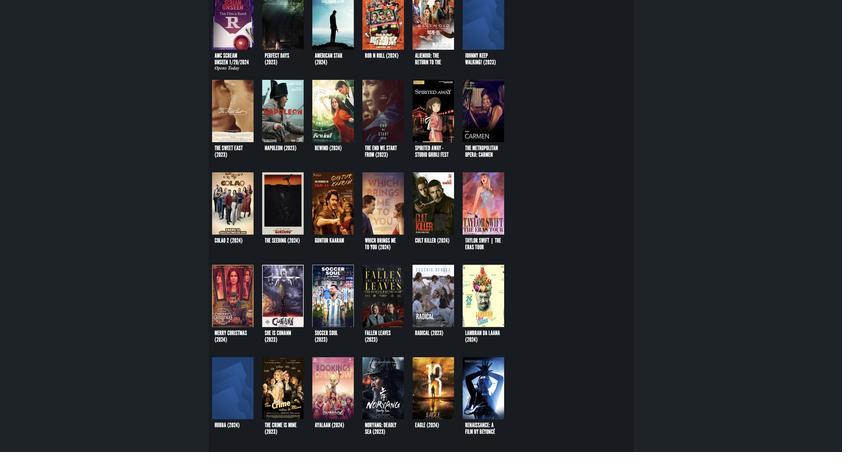 Task type: locate. For each thing, give the bounding box(es) containing it.
0 horizontal spatial is
[[272, 330, 276, 337]]

(2024) right 2
[[230, 237, 243, 245]]

the right alienoid:
[[433, 52, 439, 59]]

the crime is mine (2023)
[[265, 423, 297, 436]]

(2024)
[[386, 52, 399, 59], [315, 59, 327, 66], [429, 65, 441, 73], [329, 145, 342, 152], [465, 158, 478, 165], [230, 237, 243, 245], [287, 237, 300, 245], [437, 237, 450, 245], [378, 244, 391, 251], [215, 337, 227, 344], [465, 337, 478, 344], [227, 423, 240, 430], [332, 423, 344, 430], [427, 423, 439, 430]]

opera:
[[465, 151, 478, 159]]

is
[[272, 330, 276, 337], [284, 423, 287, 430]]

(2023) inside she is conann (2023)
[[265, 337, 277, 344]]

1 vertical spatial is
[[284, 423, 287, 430]]

da
[[483, 330, 488, 337]]

cult killer (2024) link
[[413, 173, 454, 259]]

she
[[265, 330, 271, 337]]

the left seeding
[[265, 237, 271, 245]]

beyoncé
[[480, 429, 495, 436]]

rob n roll (2024) link
[[362, 0, 404, 73]]

scream
[[223, 52, 237, 59]]

radical
[[415, 330, 430, 337]]

(2024) inside "link"
[[227, 423, 240, 430]]

the inside the crime is mine (2023)
[[265, 423, 271, 430]]

guntur
[[315, 237, 329, 245]]

the left crime
[[265, 423, 271, 430]]

rewind
[[315, 145, 328, 152]]

the sweet east (2023)
[[215, 145, 243, 159]]

alienoid: the return to the future (2024) link
[[413, 0, 454, 73]]

east
[[234, 145, 243, 152]]

perfect days (2023) link
[[262, 0, 304, 73]]

the inside the metropolitan opera: carmen (2024)
[[465, 145, 472, 152]]

the left sweet at the left of page
[[215, 145, 221, 152]]

swift
[[479, 237, 489, 245]]

days
[[281, 52, 289, 59]]

is left mine
[[284, 423, 287, 430]]

keep
[[480, 52, 488, 59]]

the inside the sweet east (2023)
[[215, 145, 221, 152]]

soccer
[[315, 330, 328, 337]]

metropolitan
[[473, 145, 498, 152]]

(2024) right hubba
[[227, 423, 240, 430]]

(2023) inside perfect days (2023)
[[265, 59, 277, 66]]

(2024) right rewind
[[329, 145, 342, 152]]

ayalaan (2024)
[[315, 423, 344, 430]]

johnny
[[465, 52, 478, 59]]

(2024) left the star
[[315, 59, 327, 66]]

american star (2024)
[[315, 52, 343, 66]]

christmas
[[227, 330, 247, 337]]

soccer soul (2023) link
[[312, 265, 354, 351]]

ghibli
[[429, 151, 440, 159]]

ayalaan (2024) link
[[312, 358, 354, 444]]

sweet
[[222, 145, 233, 152]]

(2023) inside johnny keep walking! (2023)
[[484, 59, 496, 66]]

the
[[495, 237, 501, 245]]

(2023) inside the sweet east (2023)
[[215, 151, 227, 159]]

hubba
[[215, 423, 226, 430]]

away
[[432, 145, 441, 152]]

mine
[[288, 423, 297, 430]]

rewind (2024) link
[[312, 80, 354, 166]]

film
[[465, 429, 473, 436]]

1 horizontal spatial is
[[284, 423, 287, 430]]

future
[[415, 65, 428, 73]]

(2024) right killer
[[437, 237, 450, 245]]

the crime is mine (2023) link
[[262, 358, 304, 444]]

0 vertical spatial is
[[272, 330, 276, 337]]

the inside alienoid: the return to the future (2024)
[[433, 52, 439, 59]]

the
[[433, 52, 439, 59], [215, 145, 221, 152], [365, 145, 371, 152], [465, 145, 472, 152], [265, 237, 271, 245], [265, 423, 271, 430]]

(2024) right "you"
[[378, 244, 391, 251]]

the metropolitan opera: carmen (2024) link
[[463, 80, 504, 166]]

merry christmas (2024)
[[215, 330, 247, 344]]

(2024) inside the metropolitan opera: carmen (2024)
[[465, 158, 478, 165]]

fallen leaves (2023) link
[[362, 265, 404, 351]]

-
[[442, 145, 443, 152]]

(2024) left da
[[465, 337, 478, 344]]

killer
[[425, 237, 436, 245]]

|
[[491, 237, 494, 245]]

noryang: deadly sea (2023)
[[365, 423, 397, 436]]

the inside the end we start from (2023)
[[365, 145, 371, 152]]

(2023) inside noryang: deadly sea (2023)
[[373, 429, 385, 436]]

deadly
[[384, 423, 397, 430]]

the left 'end'
[[365, 145, 371, 152]]

eagle (2024) link
[[413, 358, 454, 444]]

american star (2024) link
[[312, 0, 354, 73]]

(2024) left the carmen
[[465, 158, 478, 165]]

(2024) inside american star (2024)
[[315, 59, 327, 66]]

kaaram
[[330, 237, 344, 245]]

(2024) left christmas
[[215, 337, 227, 344]]

merry christmas (2024) link
[[212, 265, 254, 351]]

the left metropolitan on the top right of page
[[465, 145, 472, 152]]

noryang:
[[365, 423, 383, 430]]

eagle (2024)
[[415, 423, 439, 430]]

radical (2023)
[[415, 330, 444, 337]]

(2024) right future
[[429, 65, 441, 73]]

the seeding (2024) link
[[262, 173, 304, 259]]

tour
[[475, 244, 484, 251]]

(2024) inside "link"
[[329, 145, 342, 152]]

is right she
[[272, 330, 276, 337]]

spirited
[[415, 145, 430, 152]]

(2024) right seeding
[[287, 237, 300, 245]]

rob n roll (2024)
[[365, 52, 399, 59]]

colao 2 (2024)
[[215, 237, 243, 245]]

perfect
[[265, 52, 279, 59]]

spirited away - studio ghibli fest 2023
[[415, 145, 449, 165]]



Task type: vqa. For each thing, say whether or not it's contained in the screenshot.
Search by city, state, zip or movie TEXT FIELD
no



Task type: describe. For each thing, give the bounding box(es) containing it.
1/29/2024
[[229, 59, 249, 66]]

johnny keep walking! (2023)
[[465, 52, 496, 66]]

roll
[[377, 52, 385, 59]]

soul
[[329, 330, 338, 337]]

a
[[492, 423, 494, 430]]

radical (2023) link
[[413, 265, 454, 351]]

the for the end we start from (2023)
[[365, 145, 371, 152]]

the metropolitan opera: carmen (2024)
[[465, 145, 498, 165]]

seeding
[[272, 237, 286, 245]]

(2024) inside merry christmas (2024)
[[215, 337, 227, 344]]

the for the seeding (2024)
[[265, 237, 271, 245]]

lambran
[[465, 330, 482, 337]]

me
[[391, 237, 396, 245]]

laana
[[489, 330, 500, 337]]

ayalaan
[[315, 423, 331, 430]]

the seeding (2024)
[[265, 237, 300, 245]]

which brings me to you (2024) link
[[362, 173, 404, 259]]

renaissance:
[[465, 423, 490, 430]]

(2023) inside the crime is mine (2023)
[[265, 429, 277, 436]]

crime
[[272, 423, 283, 430]]

fallen
[[365, 330, 377, 337]]

the for the sweet east (2023)
[[215, 145, 221, 152]]

(2024) right ayalaan
[[332, 423, 344, 430]]

she is conann (2023) link
[[262, 265, 304, 351]]

2023
[[415, 158, 424, 165]]

is inside she is conann (2023)
[[272, 330, 276, 337]]

(2024) inside lambran da laana (2024)
[[465, 337, 478, 344]]

(2024) right eagle
[[427, 423, 439, 430]]

fallen leaves (2023)
[[365, 330, 391, 344]]

merry
[[215, 330, 226, 337]]

conann
[[277, 330, 291, 337]]

is inside the crime is mine (2023)
[[284, 423, 287, 430]]

hubba (2024)
[[215, 423, 240, 430]]

(2024) inside the which brings me to you (2024)
[[378, 244, 391, 251]]

2
[[227, 237, 229, 245]]

american
[[315, 52, 333, 59]]

brings
[[377, 237, 390, 245]]

the for the metropolitan opera: carmen (2024)
[[465, 145, 472, 152]]

colao 2 (2024) link
[[212, 173, 254, 259]]

rob
[[365, 52, 372, 59]]

renaissance: a film by beyoncé (2023) link
[[463, 358, 504, 444]]

which
[[365, 237, 376, 245]]

by
[[474, 429, 479, 436]]

end
[[372, 145, 379, 152]]

(2023) inside "renaissance: a film by beyoncé (2023)"
[[465, 436, 478, 443]]

napoleon
[[265, 145, 283, 152]]

today
[[228, 66, 239, 71]]

rewind (2024)
[[315, 145, 342, 152]]

guntur kaaram link
[[312, 173, 354, 259]]

johnny keep walking! (2023) link
[[463, 0, 504, 73]]

the for the crime is mine (2023)
[[265, 423, 271, 430]]

leaves
[[378, 330, 391, 337]]

taylor swift | the eras tour link
[[463, 173, 504, 259]]

from
[[365, 151, 374, 159]]

perfect days (2023)
[[265, 52, 289, 66]]

eagle
[[415, 423, 426, 430]]

eras
[[465, 244, 474, 251]]

lambran da laana (2024)
[[465, 330, 500, 344]]

walking!
[[465, 59, 482, 66]]

carmen
[[479, 151, 493, 159]]

soccer soul (2023)
[[315, 330, 338, 344]]

which brings me to you (2024)
[[365, 237, 396, 251]]

(2024) inside alienoid: the return to the future (2024)
[[429, 65, 441, 73]]

the end we start from (2023)
[[365, 145, 397, 159]]

napoleon (2023) link
[[262, 80, 304, 166]]

she is conann (2023)
[[265, 330, 291, 344]]

renaissance: a film by beyoncé (2023)
[[465, 423, 495, 443]]

(2023) inside soccer soul (2023)
[[315, 337, 328, 344]]

alienoid:
[[415, 52, 432, 59]]

noryang: deadly sea (2023) link
[[362, 358, 404, 444]]

(2024) right roll
[[386, 52, 399, 59]]

(2023) inside the end we start from (2023)
[[376, 151, 388, 159]]

star
[[334, 52, 343, 59]]

spirited away - studio ghibli fest 2023 link
[[413, 80, 454, 166]]

we
[[380, 145, 385, 152]]

hubba (2024) link
[[212, 358, 254, 444]]

n
[[373, 52, 376, 59]]

cult
[[415, 237, 423, 245]]

amc scream unseen 1/29/2024 opens today
[[215, 52, 249, 71]]

sea
[[365, 429, 372, 436]]

(2023) inside fallen leaves (2023)
[[365, 337, 378, 344]]

to
[[365, 244, 369, 251]]

opens
[[215, 66, 227, 71]]

unseen
[[215, 59, 228, 66]]

you
[[370, 244, 377, 251]]

amc
[[215, 52, 222, 59]]

taylor swift | the eras tour
[[465, 237, 501, 251]]



